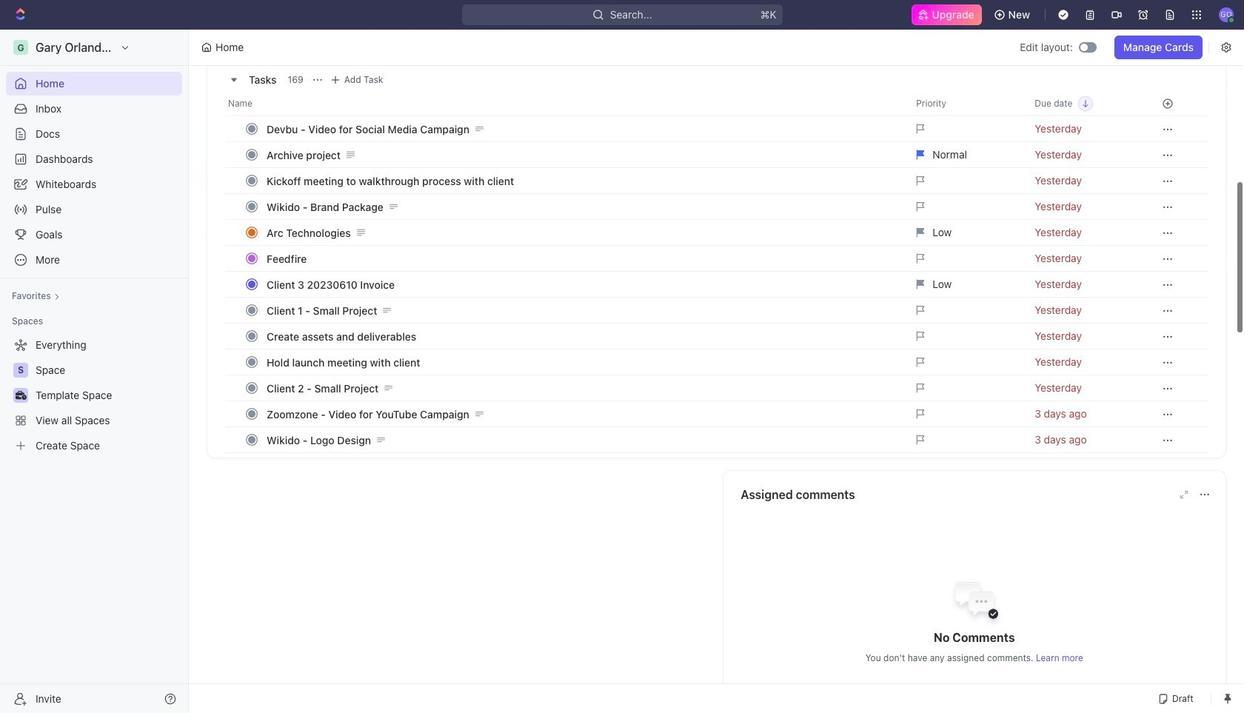 Task type: vqa. For each thing, say whether or not it's contained in the screenshot.
space, , element
yes



Task type: describe. For each thing, give the bounding box(es) containing it.
set priority image
[[907, 245, 1026, 272]]

sidebar navigation
[[0, 30, 192, 713]]

tree inside sidebar navigation
[[6, 333, 182, 458]]

space, , element
[[13, 363, 28, 378]]

gary orlando's workspace, , element
[[13, 40, 28, 55]]



Task type: locate. For each thing, give the bounding box(es) containing it.
business time image
[[15, 391, 26, 400]]

tree
[[6, 333, 182, 458]]



